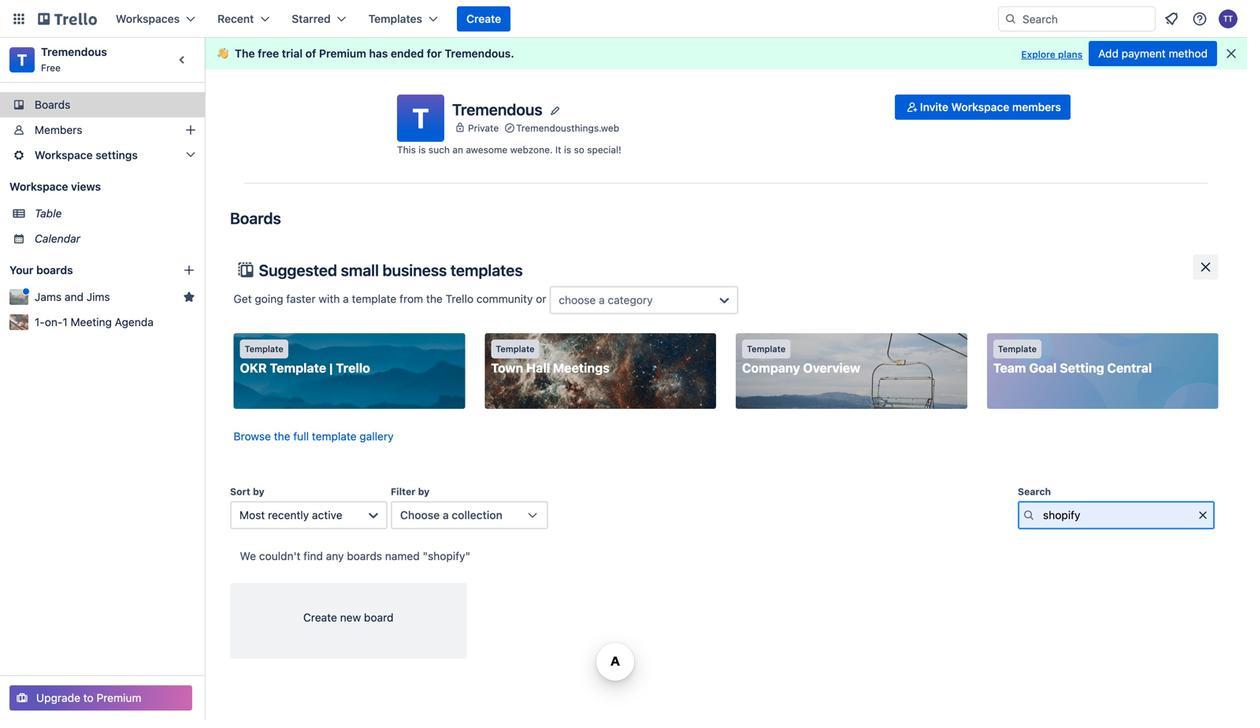Task type: vqa. For each thing, say whether or not it's contained in the screenshot.
the Add payment method 'button'
yes



Task type: describe. For each thing, give the bounding box(es) containing it.
add payment method
[[1099, 47, 1208, 60]]

okr
[[240, 361, 267, 375]]

|
[[329, 361, 333, 375]]

template town hall meetings
[[491, 344, 610, 375]]

clear boards search. image
[[1197, 509, 1210, 522]]

0 horizontal spatial boards
[[36, 264, 73, 277]]

1-on-1 meeting agenda
[[35, 316, 154, 329]]

template for company
[[747, 344, 786, 354]]

1 horizontal spatial boards
[[230, 209, 281, 227]]

such
[[429, 144, 450, 155]]

sort by
[[230, 486, 265, 497]]

2 is from the left
[[564, 144, 571, 155]]

meeting
[[71, 316, 112, 329]]

terry turtle (terryturtle) image
[[1219, 9, 1238, 28]]

plans
[[1058, 49, 1083, 60]]

any
[[326, 550, 344, 563]]

1 horizontal spatial boards
[[347, 550, 382, 563]]

templates
[[451, 261, 523, 279]]

jams and jims link
[[35, 289, 177, 305]]

special!
[[587, 144, 622, 155]]

boards inside boards link
[[35, 98, 70, 111]]

active
[[312, 509, 343, 522]]

upgrade to premium
[[36, 691, 141, 704]]

going
[[255, 293, 283, 306]]

invite
[[920, 100, 949, 113]]

team
[[994, 361, 1026, 375]]

choose a collection button
[[391, 501, 548, 530]]

couldn't
[[259, 550, 301, 563]]

agenda
[[115, 316, 154, 329]]

has
[[369, 47, 388, 60]]

community
[[477, 293, 533, 306]]

by for filter by
[[418, 486, 430, 497]]

starred
[[292, 12, 331, 25]]

choose
[[400, 509, 440, 522]]

goal
[[1029, 361, 1057, 375]]

free
[[258, 47, 279, 60]]

gallery
[[360, 430, 394, 443]]

Search text field
[[1018, 501, 1215, 530]]

template for town
[[496, 344, 535, 354]]

add
[[1099, 47, 1119, 60]]

workspace for settings
[[35, 149, 93, 162]]

get going faster with a template from the trello community or
[[234, 293, 549, 306]]

your boards
[[9, 264, 73, 277]]

invite workspace members button
[[895, 95, 1071, 120]]

workspace views
[[9, 180, 101, 193]]

views
[[71, 180, 101, 193]]

invite workspace members
[[920, 100, 1061, 113]]

upgrade to premium link
[[9, 686, 192, 711]]

hall
[[526, 361, 550, 375]]

workspace for views
[[9, 180, 68, 193]]

0 horizontal spatial a
[[343, 293, 349, 306]]

on-
[[45, 316, 63, 329]]

members
[[35, 123, 82, 136]]

workspace settings button
[[0, 143, 205, 168]]

a for choose a collection
[[443, 509, 449, 522]]

named
[[385, 550, 420, 563]]

explore
[[1022, 49, 1056, 60]]

1-on-1 meeting agenda link
[[35, 314, 195, 330]]

most recently active
[[240, 509, 343, 522]]

overview
[[803, 361, 861, 375]]

payment
[[1122, 47, 1166, 60]]

choose
[[559, 294, 596, 307]]

👋
[[217, 47, 229, 60]]

sm image
[[905, 99, 920, 115]]

filter by
[[391, 486, 430, 497]]

template for okr
[[245, 344, 284, 354]]

or
[[536, 293, 547, 306]]

an
[[453, 144, 463, 155]]

meetings
[[553, 361, 610, 375]]

workspaces button
[[106, 6, 205, 32]]

this is such an awesome webzone. it is so special!
[[397, 144, 622, 155]]

from
[[400, 293, 423, 306]]

upgrade
[[36, 691, 80, 704]]

browse the full template gallery
[[234, 430, 394, 443]]

jims
[[87, 290, 110, 303]]

1 is from the left
[[419, 144, 426, 155]]

wave image
[[217, 46, 229, 61]]

central
[[1108, 361, 1152, 375]]

0 horizontal spatial the
[[274, 430, 290, 443]]

starred icon image
[[183, 291, 195, 303]]

filter
[[391, 486, 416, 497]]

trello inside template okr template | trello
[[336, 361, 370, 375]]

it
[[555, 144, 561, 155]]

a for choose a category
[[599, 294, 605, 307]]

0 vertical spatial template
[[352, 293, 397, 306]]

settings
[[96, 149, 138, 162]]

and
[[65, 290, 84, 303]]



Task type: locate. For each thing, give the bounding box(es) containing it.
1
[[63, 316, 68, 329]]

template inside template company overview
[[747, 344, 786, 354]]

tremendous
[[41, 45, 107, 58], [445, 47, 511, 60], [452, 100, 543, 118]]

the right from
[[426, 293, 443, 306]]

create inside create button
[[467, 12, 501, 25]]

the left 'full'
[[274, 430, 290, 443]]

search
[[1018, 486, 1051, 497]]

get
[[234, 293, 252, 306]]

workspace up table
[[9, 180, 68, 193]]

choose a category
[[559, 294, 653, 307]]

trial
[[282, 47, 303, 60]]

is
[[419, 144, 426, 155], [564, 144, 571, 155]]

company
[[742, 361, 800, 375]]

workspace right invite
[[952, 100, 1010, 113]]

for
[[427, 47, 442, 60]]

tremendous for tremendous free
[[41, 45, 107, 58]]

tremendous up 'free'
[[41, 45, 107, 58]]

template up okr in the bottom of the page
[[245, 344, 284, 354]]

by for sort by
[[253, 486, 265, 497]]

t left 'free'
[[17, 50, 27, 69]]

search image
[[1005, 13, 1017, 25]]

1 vertical spatial create
[[303, 611, 337, 624]]

template down 'small'
[[352, 293, 397, 306]]

recently
[[268, 509, 309, 522]]

t for t button
[[412, 102, 429, 134]]

explore plans
[[1022, 49, 1083, 60]]

1 vertical spatial premium
[[97, 691, 141, 704]]

we couldn't find any boards named "shopify"
[[240, 550, 471, 563]]

2 vertical spatial workspace
[[9, 180, 68, 193]]

awesome
[[466, 144, 508, 155]]

boards up members
[[35, 98, 70, 111]]

1-
[[35, 316, 45, 329]]

t inside button
[[412, 102, 429, 134]]

jams
[[35, 290, 62, 303]]

1 vertical spatial workspace
[[35, 149, 93, 162]]

workspace
[[952, 100, 1010, 113], [35, 149, 93, 162], [9, 180, 68, 193]]

create button
[[457, 6, 511, 32]]

template team goal setting central
[[994, 344, 1152, 375]]

2 horizontal spatial a
[[599, 294, 605, 307]]

template
[[352, 293, 397, 306], [312, 430, 357, 443]]

browse the full template gallery link
[[234, 430, 394, 443]]

small
[[341, 261, 379, 279]]

explore plans button
[[1022, 45, 1083, 64]]

1 horizontal spatial create
[[467, 12, 501, 25]]

free
[[41, 62, 61, 73]]

trello right the |
[[336, 361, 370, 375]]

workspace navigation collapse icon image
[[172, 49, 194, 71]]

1 horizontal spatial premium
[[319, 47, 366, 60]]

tremendous down create button
[[445, 47, 511, 60]]

so
[[574, 144, 585, 155]]

business
[[383, 261, 447, 279]]

full
[[293, 430, 309, 443]]

tremendous free
[[41, 45, 107, 73]]

workspace inside button
[[952, 100, 1010, 113]]

most
[[240, 509, 265, 522]]

the
[[235, 47, 255, 60]]

add board image
[[183, 264, 195, 277]]

1 by from the left
[[253, 486, 265, 497]]

boards up jams
[[36, 264, 73, 277]]

members
[[1013, 100, 1061, 113]]

1 horizontal spatial trello
[[446, 293, 474, 306]]

2 by from the left
[[418, 486, 430, 497]]

create new board
[[303, 611, 394, 624]]

is right this at the top left of the page
[[419, 144, 426, 155]]

template inside template town hall meetings
[[496, 344, 535, 354]]

faster
[[286, 293, 316, 306]]

0 horizontal spatial boards
[[35, 98, 70, 111]]

by
[[253, 486, 265, 497], [418, 486, 430, 497]]

0 horizontal spatial by
[[253, 486, 265, 497]]

0 vertical spatial t
[[17, 50, 27, 69]]

banner containing 👋
[[205, 38, 1247, 69]]

back to home image
[[38, 6, 97, 32]]

.
[[511, 47, 514, 60]]

1 horizontal spatial by
[[418, 486, 430, 497]]

0 horizontal spatial t
[[17, 50, 27, 69]]

template for team
[[998, 344, 1037, 354]]

1 vertical spatial boards
[[230, 209, 281, 227]]

webzone.
[[510, 144, 553, 155]]

premium right to
[[97, 691, 141, 704]]

is right it
[[564, 144, 571, 155]]

templates button
[[359, 6, 448, 32]]

suggested
[[259, 261, 337, 279]]

0 vertical spatial trello
[[446, 293, 474, 306]]

trello
[[446, 293, 474, 306], [336, 361, 370, 375]]

template up the town
[[496, 344, 535, 354]]

template inside template team goal setting central
[[998, 344, 1037, 354]]

0 horizontal spatial is
[[419, 144, 426, 155]]

0 vertical spatial create
[[467, 12, 501, 25]]

workspaces
[[116, 12, 180, 25]]

t
[[17, 50, 27, 69], [412, 102, 429, 134]]

0 vertical spatial the
[[426, 293, 443, 306]]

0 vertical spatial premium
[[319, 47, 366, 60]]

ended
[[391, 47, 424, 60]]

workspace down members
[[35, 149, 93, 162]]

by right filter at the left of page
[[418, 486, 430, 497]]

1 horizontal spatial t
[[412, 102, 429, 134]]

collection
[[452, 509, 503, 522]]

template up team
[[998, 344, 1037, 354]]

boards
[[35, 98, 70, 111], [230, 209, 281, 227]]

0 horizontal spatial create
[[303, 611, 337, 624]]

suggested small business templates
[[259, 261, 523, 279]]

choose a collection
[[400, 509, 503, 522]]

calendar
[[35, 232, 80, 245]]

tremendous up private at the top left
[[452, 100, 543, 118]]

premium right of
[[319, 47, 366, 60]]

setting
[[1060, 361, 1105, 375]]

1 horizontal spatial is
[[564, 144, 571, 155]]

category
[[608, 294, 653, 307]]

0 horizontal spatial trello
[[336, 361, 370, 375]]

create for create
[[467, 12, 501, 25]]

template up company
[[747, 344, 786, 354]]

template company overview
[[742, 344, 861, 375]]

add payment method button
[[1089, 41, 1218, 66]]

template right 'full'
[[312, 430, 357, 443]]

your
[[9, 264, 33, 277]]

boards right any
[[347, 550, 382, 563]]

0 vertical spatial workspace
[[952, 100, 1010, 113]]

table link
[[35, 206, 195, 221]]

jams and jims
[[35, 290, 110, 303]]

1 horizontal spatial a
[[443, 509, 449, 522]]

create for create new board
[[303, 611, 337, 624]]

"shopify"
[[423, 550, 471, 563]]

tremendous for tremendous
[[452, 100, 543, 118]]

open information menu image
[[1192, 11, 1208, 27]]

0 vertical spatial boards
[[36, 264, 73, 277]]

starred button
[[282, 6, 356, 32]]

by right sort
[[253, 486, 265, 497]]

primary element
[[0, 0, 1247, 38]]

0 notifications image
[[1162, 9, 1181, 28]]

your boards with 2 items element
[[9, 261, 159, 280]]

t for t link
[[17, 50, 27, 69]]

a
[[343, 293, 349, 306], [599, 294, 605, 307], [443, 509, 449, 522]]

board
[[364, 611, 394, 624]]

Search field
[[1017, 7, 1155, 31]]

template left the |
[[270, 361, 326, 375]]

template
[[245, 344, 284, 354], [496, 344, 535, 354], [747, 344, 786, 354], [998, 344, 1037, 354], [270, 361, 326, 375]]

browse
[[234, 430, 271, 443]]

0 vertical spatial boards
[[35, 98, 70, 111]]

sort
[[230, 486, 250, 497]]

new
[[340, 611, 361, 624]]

1 vertical spatial the
[[274, 430, 290, 443]]

trello down 'templates'
[[446, 293, 474, 306]]

t button
[[397, 95, 444, 142]]

create
[[467, 12, 501, 25], [303, 611, 337, 624]]

1 horizontal spatial the
[[426, 293, 443, 306]]

1 vertical spatial boards
[[347, 550, 382, 563]]

banner
[[205, 38, 1247, 69]]

boards up suggested
[[230, 209, 281, 227]]

workspace inside dropdown button
[[35, 149, 93, 162]]

t link
[[9, 47, 35, 72]]

we
[[240, 550, 256, 563]]

a inside button
[[443, 509, 449, 522]]

1 vertical spatial template
[[312, 430, 357, 443]]

1 vertical spatial trello
[[336, 361, 370, 375]]

town
[[491, 361, 523, 375]]

1 vertical spatial t
[[412, 102, 429, 134]]

boards link
[[0, 92, 205, 117]]

with
[[319, 293, 340, 306]]

table
[[35, 207, 62, 220]]

t up this at the top left of the page
[[412, 102, 429, 134]]

0 horizontal spatial premium
[[97, 691, 141, 704]]



